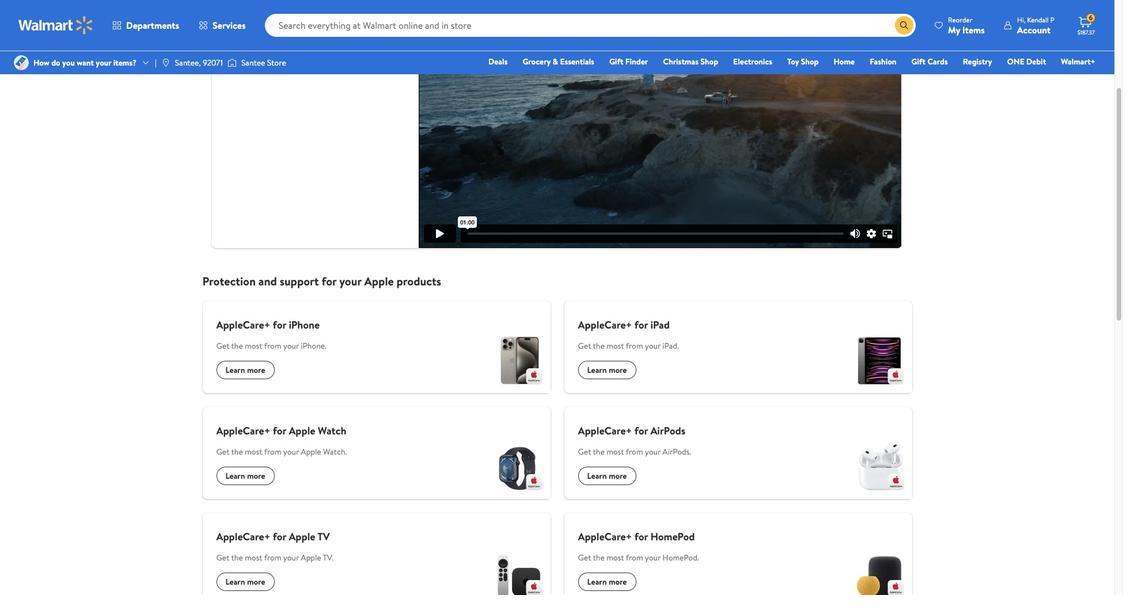 Task type: vqa. For each thing, say whether or not it's contained in the screenshot.
Hi,
yes



Task type: locate. For each thing, give the bounding box(es) containing it.
from down the "applecare+ for homepod"
[[626, 553, 643, 564]]

learn down get the most from your iphone.
[[226, 365, 245, 376]]

applecare+ up get the most from your apple watch. at bottom left
[[216, 424, 271, 439]]

 image for santee store
[[228, 57, 237, 69]]

gift cards
[[912, 56, 948, 67]]

get the most from your apple watch.
[[216, 447, 347, 458]]

hi, kendall p account
[[1018, 15, 1055, 36]]

walmart image
[[18, 16, 93, 35]]

1 horizontal spatial gift
[[912, 56, 926, 67]]

the down the applecare+ for apple watch
[[231, 447, 243, 458]]

learn more down get the most from your ipad.
[[588, 365, 627, 376]]

walmart+ link
[[1057, 55, 1101, 68]]

the down applecare+ for airpods
[[593, 447, 605, 458]]

learn more button down get the most from your homepod.
[[578, 573, 637, 592]]

for
[[322, 274, 337, 289], [273, 318, 286, 333], [635, 318, 648, 333], [273, 424, 286, 439], [635, 424, 648, 439], [273, 530, 286, 545], [635, 530, 648, 545]]

learn down get the most from your apple tv.
[[226, 577, 245, 588]]

grocery & essentials
[[523, 56, 595, 67]]

departments
[[126, 19, 179, 32]]

most down applecare+ for airpods
[[607, 447, 624, 458]]

get for applecare+ for iphone
[[216, 341, 230, 352]]

ipad
[[651, 318, 670, 333]]

search icon image
[[900, 21, 909, 30]]

applecare+ up "get the most from your airpods."
[[578, 424, 632, 439]]

tv.
[[323, 553, 334, 564]]

for left ipad
[[635, 318, 648, 333]]

the for applecare+ for apple watch
[[231, 447, 243, 458]]

to
[[298, 18, 308, 33]]

you right when
[[380, 18, 396, 33]]

your left ipad.
[[645, 341, 661, 352]]

reorder
[[949, 15, 973, 24]]

learn more for applecare+ for homepod
[[588, 577, 627, 588]]

my
[[949, 23, 961, 36]]

shop right "toy" on the right of the page
[[801, 56, 819, 67]]

most down applecare+ for ipad
[[607, 341, 624, 352]]

for up "get the most from your airpods."
[[635, 424, 648, 439]]

departments button
[[103, 12, 189, 39]]

1 gift from the left
[[610, 56, 624, 67]]

learn down get the most from your homepod.
[[588, 577, 607, 588]]

learn down get the most from your apple watch. at bottom left
[[226, 471, 245, 482]]

the for applecare+ for airpods
[[593, 447, 605, 458]]

most down the "applecare+ for homepod"
[[607, 553, 624, 564]]

shop for toy shop
[[801, 56, 819, 67]]

learn for applecare+ for iphone
[[226, 365, 245, 376]]

 image
[[14, 55, 29, 70]]

new
[[286, 33, 305, 47]]

shop
[[701, 56, 719, 67], [801, 56, 819, 67]]

for up get the most from your apple watch. at bottom left
[[273, 424, 286, 439]]

p
[[1051, 15, 1055, 24]]

92071
[[203, 57, 223, 69]]

learn more down get the most from your iphone.
[[226, 365, 265, 376]]

from down applecare+ for iphone
[[264, 341, 282, 352]]

 image right |
[[161, 58, 170, 67]]

learn more button
[[216, 361, 275, 380], [578, 361, 637, 380], [216, 467, 275, 486], [578, 467, 637, 486], [216, 573, 275, 592], [578, 573, 637, 592]]

learn more button down "get the most from your airpods."
[[578, 467, 637, 486]]

your left iphone.
[[283, 341, 299, 352]]

1 horizontal spatial shop
[[801, 56, 819, 67]]

from for applecare+ for airpods
[[626, 447, 643, 458]]

for for applecare+ for iphone
[[273, 318, 286, 333]]

protection
[[203, 274, 256, 289]]

from
[[264, 341, 282, 352], [626, 341, 643, 352], [264, 447, 282, 458], [626, 447, 643, 458], [264, 553, 282, 564], [626, 553, 643, 564]]

from down applecare+ for airpods
[[626, 447, 643, 458]]

home link
[[829, 55, 861, 68]]

the
[[231, 341, 243, 352], [593, 341, 605, 352], [231, 447, 243, 458], [593, 447, 605, 458], [231, 553, 243, 564], [593, 553, 605, 564]]

most
[[245, 341, 263, 352], [607, 341, 624, 352], [245, 447, 263, 458], [607, 447, 624, 458], [245, 553, 263, 564], [607, 553, 624, 564]]

|
[[155, 57, 157, 69]]

deals link
[[484, 55, 513, 68]]

apple left 'tv'
[[289, 530, 316, 545]]

most down applecare+ for iphone
[[245, 341, 263, 352]]

registry
[[963, 56, 993, 67]]

get for applecare+ for airpods
[[578, 447, 592, 458]]

most down applecare+ for apple tv
[[245, 553, 263, 564]]

more down get the most from your homepod.
[[609, 577, 627, 588]]

for up get the most from your apple tv.
[[273, 530, 286, 545]]

your for get the most from your apple watch.
[[283, 447, 299, 458]]

applecare+ up get the most from your homepod.
[[578, 530, 632, 545]]

gift left finder
[[610, 56, 624, 67]]

applecare+ up get the most from your iphone.
[[216, 318, 271, 333]]

debit
[[1027, 56, 1047, 67]]

learn
[[226, 365, 245, 376], [588, 365, 607, 376], [226, 471, 245, 482], [588, 471, 607, 482], [226, 577, 245, 588], [588, 577, 607, 588]]

ipad.
[[663, 341, 679, 352]]

applecare+ for apple watch. get the most from your apple watch. image
[[487, 436, 551, 500]]

applecare+ for apple tv. get the most from your apple  tv. image
[[487, 542, 551, 596]]

watch.
[[323, 447, 347, 458]]

 image right 92071
[[228, 57, 237, 69]]

learn down "get the most from your airpods."
[[588, 471, 607, 482]]

0 horizontal spatial you
[[62, 57, 75, 69]]

toy
[[788, 56, 800, 67]]

your
[[310, 18, 330, 33], [264, 33, 284, 47], [96, 57, 111, 69], [340, 274, 362, 289], [283, 341, 299, 352], [645, 341, 661, 352], [283, 447, 299, 458], [645, 447, 661, 458], [283, 553, 299, 564], [645, 553, 661, 564]]

the for applecare+ for ipad
[[593, 341, 605, 352]]

applecare+ for apple tv
[[216, 530, 330, 545]]

santee store
[[241, 57, 286, 69]]

learn for applecare+ for homepod
[[588, 577, 607, 588]]

your down the applecare+ for apple watch
[[283, 447, 299, 458]]

get for applecare+ for apple watch
[[216, 447, 230, 458]]

applecare+ for ipad. get the most from your ipad. image
[[849, 330, 913, 394]]

1 horizontal spatial  image
[[228, 57, 237, 69]]

your left airpods.
[[645, 447, 661, 458]]

items?
[[113, 57, 137, 69]]

grocery
[[523, 56, 551, 67]]

one debit link
[[1003, 55, 1052, 68]]

learn more button for applecare+ for homepod
[[578, 573, 637, 592]]

the down the "applecare+ for homepod"
[[593, 553, 605, 564]]

deals
[[489, 56, 508, 67]]

the for applecare+ for homepod
[[593, 553, 605, 564]]

for for applecare+ for airpods
[[635, 424, 648, 439]]

most down the applecare+ for apple watch
[[245, 447, 263, 458]]

shop right christmas on the top right of page
[[701, 56, 719, 67]]

0 vertical spatial you
[[380, 18, 396, 33]]

learn more button down get the most from your iphone.
[[216, 361, 275, 380]]

for for applecare+ for apple tv
[[273, 530, 286, 545]]

the down applecare+ for ipad
[[593, 341, 605, 352]]

applecare+ left to
[[242, 18, 296, 33]]

christmas shop
[[663, 56, 719, 67]]

products
[[397, 274, 441, 289]]

more down get the most from your apple tv.
[[247, 577, 265, 588]]

the down applecare+ for apple tv
[[231, 553, 243, 564]]

home
[[834, 56, 855, 67]]

add applecare+ to your cart when you purchase your new device.
[[221, 18, 396, 47]]

learn for applecare+ for apple tv
[[226, 577, 245, 588]]

gift finder link
[[604, 55, 654, 68]]

more down get the most from your iphone.
[[247, 365, 265, 376]]

your down the "applecare+ for homepod"
[[645, 553, 661, 564]]

the down applecare+ for iphone
[[231, 341, 243, 352]]

add
[[221, 18, 239, 33]]

learn more down get the most from your apple tv.
[[226, 577, 265, 588]]

for up get the most from your iphone.
[[273, 318, 286, 333]]

0 horizontal spatial gift
[[610, 56, 624, 67]]

learn more button for applecare+ for airpods
[[578, 467, 637, 486]]

your right want
[[96, 57, 111, 69]]

0 horizontal spatial  image
[[161, 58, 170, 67]]

more down get the most from your ipad.
[[609, 365, 627, 376]]

applecare+ for applecare+ for airpods
[[578, 424, 632, 439]]

tv
[[318, 530, 330, 545]]

learn more down get the most from your homepod.
[[588, 577, 627, 588]]

applecare+ for applecare+ for apple tv
[[216, 530, 271, 545]]

cards
[[928, 56, 948, 67]]

homepod.
[[663, 553, 699, 564]]

apple left products
[[365, 274, 394, 289]]

learn more down "get the most from your airpods."
[[588, 471, 627, 482]]

your right to
[[310, 18, 330, 33]]

learn more button down get the most from your apple watch. at bottom left
[[216, 467, 275, 486]]

applecare+ for iphone
[[216, 318, 320, 333]]

1 horizontal spatial you
[[380, 18, 396, 33]]

applecare+ for airpods. get the most from your airpods. image
[[849, 436, 913, 500]]

from down the applecare+ for apple watch
[[264, 447, 282, 458]]

gift
[[610, 56, 624, 67], [912, 56, 926, 67]]

from down applecare+ for ipad
[[626, 341, 643, 352]]

your down applecare+ for apple tv
[[283, 553, 299, 564]]

0 horizontal spatial shop
[[701, 56, 719, 67]]

learn more button for applecare+ for apple tv
[[216, 573, 275, 592]]

$187.37
[[1078, 28, 1095, 36]]

your for get the most from your iphone.
[[283, 341, 299, 352]]

you right the do
[[62, 57, 75, 69]]

get the most from your ipad.
[[578, 341, 679, 352]]

for up get the most from your homepod.
[[635, 530, 648, 545]]

get for applecare+ for apple tv
[[216, 553, 230, 564]]

applecare+
[[242, 18, 296, 33], [216, 318, 271, 333], [578, 318, 632, 333], [216, 424, 271, 439], [578, 424, 632, 439], [216, 530, 271, 545], [578, 530, 632, 545]]

learn more down get the most from your apple watch. at bottom left
[[226, 471, 265, 482]]

most for applecare+ for apple watch
[[245, 447, 263, 458]]

walmart+
[[1062, 56, 1096, 67]]

from down applecare+ for apple tv
[[264, 553, 282, 564]]

learn more button down get the most from your ipad.
[[578, 361, 637, 380]]

learn more for applecare+ for iphone
[[226, 365, 265, 376]]

gift for gift cards
[[912, 56, 926, 67]]

more for applecare+ for airpods
[[609, 471, 627, 482]]

most for applecare+ for ipad
[[607, 341, 624, 352]]

finder
[[626, 56, 649, 67]]

more down "get the most from your airpods."
[[609, 471, 627, 482]]

gift left cards
[[912, 56, 926, 67]]

support
[[280, 274, 319, 289]]

you
[[380, 18, 396, 33], [62, 57, 75, 69]]

from for applecare+ for apple watch
[[264, 447, 282, 458]]

learn down get the most from your ipad.
[[588, 365, 607, 376]]

applecare+ up get the most from your apple tv.
[[216, 530, 271, 545]]

1 shop from the left
[[701, 56, 719, 67]]

learn more button down get the most from your apple tv.
[[216, 573, 275, 592]]

the for applecare+ for iphone
[[231, 341, 243, 352]]

your for get the most from your ipad.
[[645, 341, 661, 352]]

1 vertical spatial you
[[62, 57, 75, 69]]

 image
[[228, 57, 237, 69], [161, 58, 170, 67]]

2 gift from the left
[[912, 56, 926, 67]]

more down get the most from your apple watch. at bottom left
[[247, 471, 265, 482]]

2 shop from the left
[[801, 56, 819, 67]]

applecare+ up get the most from your ipad.
[[578, 318, 632, 333]]



Task type: describe. For each thing, give the bounding box(es) containing it.
toy shop link
[[783, 55, 824, 68]]

airpods
[[651, 424, 686, 439]]

how
[[33, 57, 49, 69]]

electronics link
[[729, 55, 778, 68]]

get the most from your iphone. image
[[487, 330, 551, 394]]

applecare+ for applecare+ for apple watch
[[216, 424, 271, 439]]

most for applecare+ for homepod
[[607, 553, 624, 564]]

more for applecare+ for apple tv
[[247, 577, 265, 588]]

apple left the watch.
[[301, 447, 321, 458]]

get for applecare+ for homepod
[[578, 553, 592, 564]]

toy shop
[[788, 56, 819, 67]]

one debit
[[1008, 56, 1047, 67]]

applecare+ for homepod. get the most from your homepod. image
[[849, 542, 913, 596]]

services button
[[189, 12, 256, 39]]

christmas shop link
[[658, 55, 724, 68]]

apple left "tv."
[[301, 553, 321, 564]]

from for applecare+ for homepod
[[626, 553, 643, 564]]

6
[[1090, 13, 1093, 23]]

shop for christmas shop
[[701, 56, 719, 67]]

watch
[[318, 424, 347, 439]]

applecare+ for applecare+ for iphone
[[216, 318, 271, 333]]

electronics
[[734, 56, 773, 67]]

your right support
[[340, 274, 362, 289]]

registry link
[[958, 55, 998, 68]]

learn more for applecare+ for apple tv
[[226, 577, 265, 588]]

grocery & essentials link
[[518, 55, 600, 68]]

Walmart Site-Wide search field
[[265, 14, 916, 37]]

6 $187.37
[[1078, 13, 1095, 36]]

want
[[77, 57, 94, 69]]

applecare+ inside add applecare+ to your cart when you purchase your new device.
[[242, 18, 296, 33]]

device.
[[307, 33, 338, 47]]

for right support
[[322, 274, 337, 289]]

santee,
[[175, 57, 201, 69]]

purchase
[[221, 33, 261, 47]]

get the most from your homepod.
[[578, 553, 699, 564]]

learn more for applecare+ for ipad
[[588, 365, 627, 376]]

most for applecare+ for apple tv
[[245, 553, 263, 564]]

learn for applecare+ for airpods
[[588, 471, 607, 482]]

applecare+ for apple watch
[[216, 424, 347, 439]]

gift cards link
[[907, 55, 954, 68]]

how do you want your items?
[[33, 57, 137, 69]]

for for applecare+ for homepod
[[635, 530, 648, 545]]

your for how do you want your items?
[[96, 57, 111, 69]]

get for applecare+ for ipad
[[578, 341, 592, 352]]

apple up get the most from your apple watch. at bottom left
[[289, 424, 316, 439]]

from for applecare+ for iphone
[[264, 341, 282, 352]]

gift for gift finder
[[610, 56, 624, 67]]

santee
[[241, 57, 265, 69]]

applecare+ for airpods
[[578, 424, 686, 439]]

you inside add applecare+ to your cart when you purchase your new device.
[[380, 18, 396, 33]]

your left new
[[264, 33, 284, 47]]

gift finder
[[610, 56, 649, 67]]

from for applecare+ for ipad
[[626, 341, 643, 352]]

store
[[267, 57, 286, 69]]

learn more for applecare+ for airpods
[[588, 471, 627, 482]]

do
[[51, 57, 60, 69]]

iphone.
[[301, 341, 327, 352]]

Search search field
[[265, 14, 916, 37]]

hi,
[[1018, 15, 1026, 24]]

essentials
[[560, 56, 595, 67]]

airpods.
[[663, 447, 692, 458]]

cart
[[333, 18, 351, 33]]

for for applecare+ for apple watch
[[273, 424, 286, 439]]

most for applecare+ for airpods
[[607, 447, 624, 458]]

fashion link
[[865, 55, 902, 68]]

and
[[259, 274, 277, 289]]

your for get the most from your apple tv.
[[283, 553, 299, 564]]

items
[[963, 23, 985, 36]]

learn more button for applecare+ for apple watch
[[216, 467, 275, 486]]

 image for santee, 92071
[[161, 58, 170, 67]]

account
[[1018, 23, 1051, 36]]

learn for applecare+ for apple watch
[[226, 471, 245, 482]]

more for applecare+ for homepod
[[609, 577, 627, 588]]

christmas
[[663, 56, 699, 67]]

from for applecare+ for apple tv
[[264, 553, 282, 564]]

reorder my items
[[949, 15, 985, 36]]

learn for applecare+ for ipad
[[588, 365, 607, 376]]

&
[[553, 56, 558, 67]]

more for applecare+ for iphone
[[247, 365, 265, 376]]

fashion
[[870, 56, 897, 67]]

applecare+ for applecare+ for homepod
[[578, 530, 632, 545]]

services
[[213, 19, 246, 32]]

homepod
[[651, 530, 695, 545]]

one
[[1008, 56, 1025, 67]]

applecare+ for applecare+ for ipad
[[578, 318, 632, 333]]

more for applecare+ for apple watch
[[247, 471, 265, 482]]

applecare+ for homepod
[[578, 530, 695, 545]]

applecare+ for ipad
[[578, 318, 670, 333]]

kendall
[[1028, 15, 1049, 24]]

learn more button for applecare+ for iphone
[[216, 361, 275, 380]]

protection and support for your apple products
[[203, 274, 441, 289]]

your for get the most from your homepod.
[[645, 553, 661, 564]]

when
[[353, 18, 377, 33]]

learn more button for applecare+ for ipad
[[578, 361, 637, 380]]

santee, 92071
[[175, 57, 223, 69]]

your for get the most from your airpods.
[[645, 447, 661, 458]]

for for applecare+ for ipad
[[635, 318, 648, 333]]

the for applecare+ for apple tv
[[231, 553, 243, 564]]

more for applecare+ for ipad
[[609, 365, 627, 376]]

get the most from your airpods.
[[578, 447, 692, 458]]

get the most from your iphone.
[[216, 341, 327, 352]]

get the most from your apple tv.
[[216, 553, 334, 564]]

learn more for applecare+ for apple watch
[[226, 471, 265, 482]]

most for applecare+ for iphone
[[245, 341, 263, 352]]

iphone
[[289, 318, 320, 333]]



